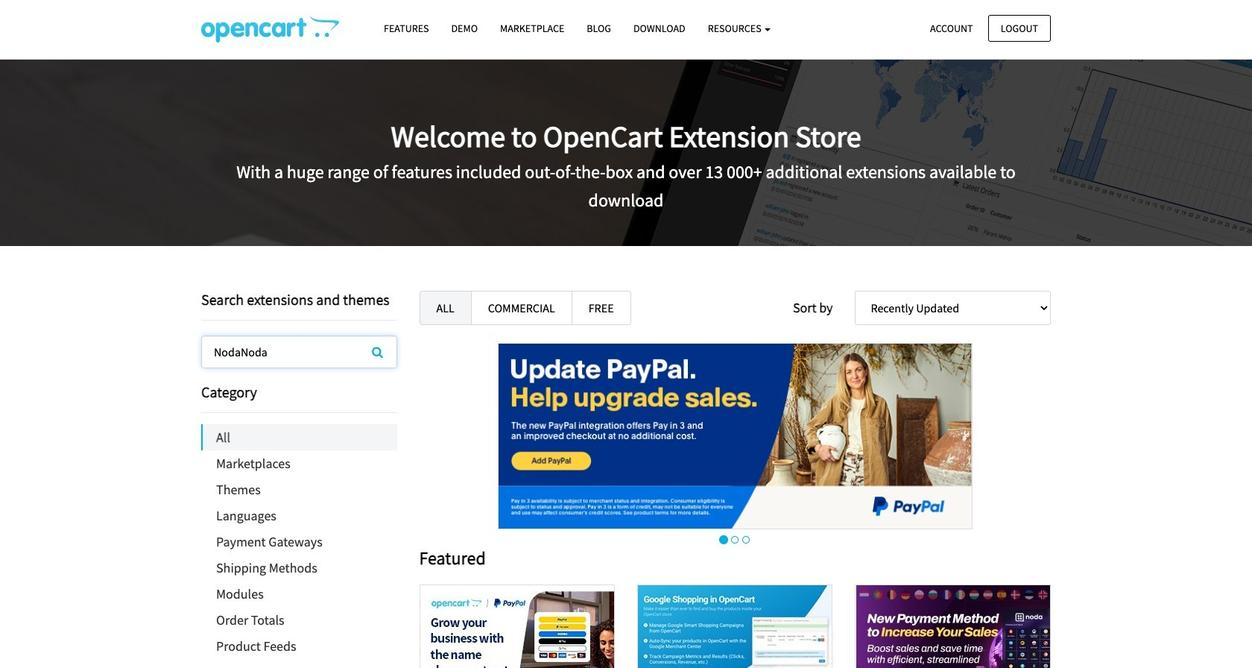Task type: describe. For each thing, give the bounding box(es) containing it.
paypal checkout integration image
[[420, 585, 614, 668]]

opencart extensions image
[[201, 16, 339, 43]]

noda image
[[857, 585, 1050, 668]]

search image
[[372, 346, 383, 358]]



Task type: vqa. For each thing, say whether or not it's contained in the screenshot.
ONLINE
no



Task type: locate. For each thing, give the bounding box(es) containing it.
paypal payment gateway image
[[498, 343, 973, 529]]

None text field
[[202, 336, 396, 368]]

google shopping for opencart image
[[638, 585, 832, 668]]



